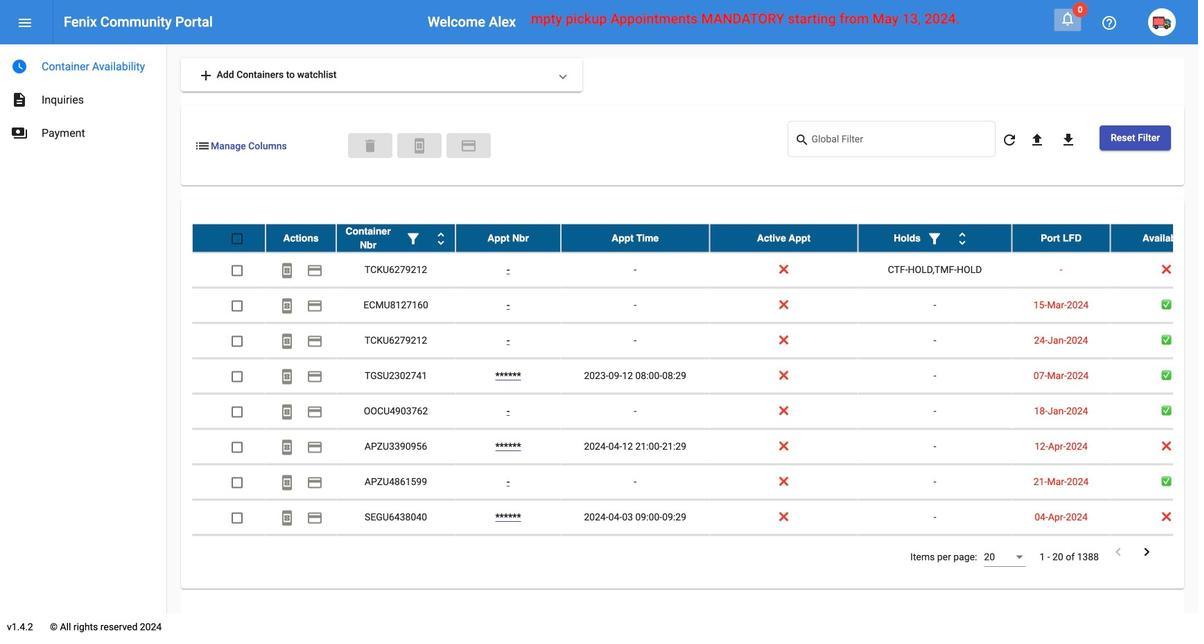 Task type: locate. For each thing, give the bounding box(es) containing it.
navigation
[[0, 44, 166, 150]]

8 cell from the left
[[1012, 536, 1110, 570]]

5 row from the top
[[192, 359, 1198, 394]]

no color image
[[1059, 10, 1076, 27], [11, 58, 28, 75], [11, 125, 28, 141], [1060, 132, 1077, 148], [795, 132, 812, 149], [194, 138, 211, 154], [405, 230, 422, 247], [954, 230, 971, 247], [279, 262, 295, 279], [306, 262, 323, 279], [306, 298, 323, 314], [279, 368, 295, 385], [306, 368, 323, 385], [279, 404, 295, 420], [279, 439, 295, 456], [306, 439, 323, 456], [306, 474, 323, 491], [279, 510, 295, 526], [1138, 544, 1155, 561]]

delete image
[[362, 138, 379, 154]]

grid
[[192, 224, 1198, 571]]

3 cell from the left
[[336, 536, 456, 570]]

4 column header from the left
[[561, 224, 709, 252]]

4 cell from the left
[[456, 536, 561, 570]]

7 row from the top
[[192, 430, 1198, 465]]

column header
[[266, 224, 336, 252], [336, 224, 456, 252], [456, 224, 561, 252], [561, 224, 709, 252], [709, 224, 858, 252], [858, 224, 1012, 252], [1012, 224, 1110, 252], [1110, 224, 1198, 252]]

6 row from the top
[[192, 394, 1198, 430]]

8 column header from the left
[[1110, 224, 1198, 252]]

2 column header from the left
[[336, 224, 456, 252]]

2 cell from the left
[[266, 536, 336, 570]]

cell
[[192, 536, 266, 570], [266, 536, 336, 570], [336, 536, 456, 570], [456, 536, 561, 570], [561, 536, 709, 570], [709, 536, 858, 570], [858, 536, 1012, 570], [1012, 536, 1110, 570], [1110, 536, 1198, 570]]

no color image
[[17, 14, 33, 31], [1101, 14, 1118, 31], [198, 67, 214, 84], [11, 92, 28, 108], [1001, 132, 1018, 148], [1029, 132, 1046, 148], [411, 138, 428, 154], [460, 138, 477, 154], [433, 230, 449, 247], [926, 230, 943, 247], [279, 298, 295, 314], [279, 333, 295, 350], [306, 333, 323, 350], [306, 404, 323, 420], [279, 474, 295, 491], [306, 510, 323, 526], [1110, 544, 1127, 561]]

7 cell from the left
[[858, 536, 1012, 570]]

row
[[192, 224, 1198, 253], [192, 253, 1198, 288], [192, 288, 1198, 323], [192, 323, 1198, 359], [192, 359, 1198, 394], [192, 394, 1198, 430], [192, 430, 1198, 465], [192, 465, 1198, 500], [192, 500, 1198, 536], [192, 536, 1198, 571]]



Task type: vqa. For each thing, say whether or not it's contained in the screenshot.
cell
yes



Task type: describe. For each thing, give the bounding box(es) containing it.
5 column header from the left
[[709, 224, 858, 252]]

4 row from the top
[[192, 323, 1198, 359]]

9 row from the top
[[192, 500, 1198, 536]]

1 cell from the left
[[192, 536, 266, 570]]

8 row from the top
[[192, 465, 1198, 500]]

7 column header from the left
[[1012, 224, 1110, 252]]

1 row from the top
[[192, 224, 1198, 253]]

Global Watchlist Filter field
[[812, 136, 988, 147]]

10 row from the top
[[192, 536, 1198, 571]]

6 column header from the left
[[858, 224, 1012, 252]]

3 column header from the left
[[456, 224, 561, 252]]

2 row from the top
[[192, 253, 1198, 288]]

1 column header from the left
[[266, 224, 336, 252]]

6 cell from the left
[[709, 536, 858, 570]]

9 cell from the left
[[1110, 536, 1198, 570]]

3 row from the top
[[192, 288, 1198, 323]]

5 cell from the left
[[561, 536, 709, 570]]



